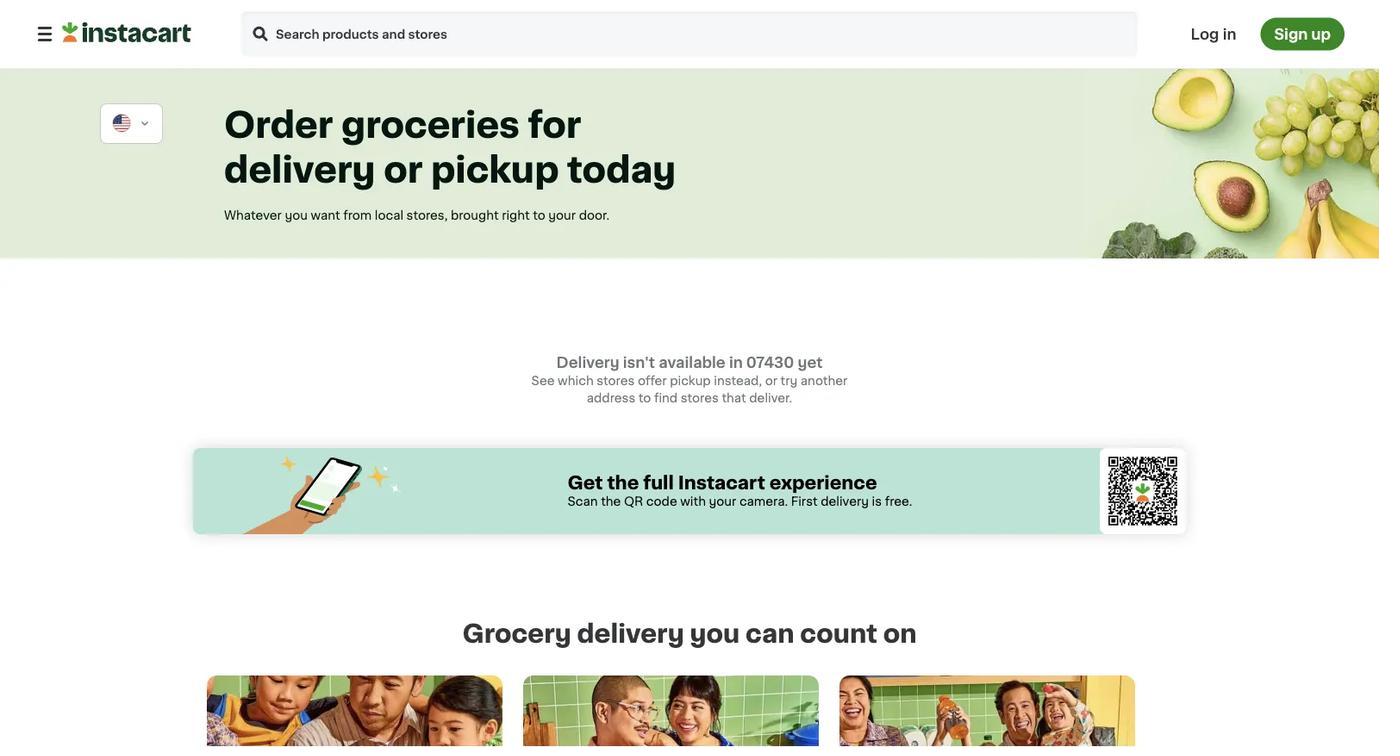 Task type: vqa. For each thing, say whether or not it's contained in the screenshot.
delivery to the middle
yes



Task type: describe. For each thing, give the bounding box(es) containing it.
instacart
[[678, 474, 766, 492]]

order groceries for delivery or pickup today
[[224, 108, 676, 188]]

log in button
[[1186, 18, 1242, 50]]

grocery delivery you can count on
[[463, 622, 917, 647]]

get the full instacart experience scan the qr code with your camera. first delivery is free.
[[568, 474, 913, 508]]

delivery isn't available in 07430 yet see which stores offer pickup instead, or try another address to find stores that deliver.
[[532, 356, 848, 404]]

grocery
[[463, 622, 572, 647]]

whatever you want from local stores, brought right to your door.
[[224, 210, 610, 222]]

on
[[884, 622, 917, 647]]

or inside "delivery isn't available in 07430 yet see which stores offer pickup instead, or try another address to find stores that deliver."
[[765, 375, 778, 387]]

groceries
[[341, 108, 520, 143]]

brought
[[451, 210, 499, 222]]

available
[[659, 356, 726, 370]]

yet
[[798, 356, 823, 370]]

delivery inside 'get the full instacart experience scan the qr code with your camera. first delivery is free.'
[[821, 496, 869, 508]]

sign
[[1275, 27, 1309, 41]]

pickup inside 'order groceries for delivery or pickup today'
[[431, 153, 559, 188]]

right
[[502, 210, 530, 222]]

instacart home image
[[62, 22, 191, 43]]

that
[[722, 392, 747, 404]]

log
[[1191, 27, 1220, 41]]

is
[[872, 496, 882, 508]]

camera.
[[740, 496, 788, 508]]

in inside "delivery isn't available in 07430 yet see which stores offer pickup instead, or try another address to find stores that deliver."
[[729, 356, 743, 370]]

to inside "delivery isn't available in 07430 yet see which stores offer pickup instead, or try another address to find stores that deliver."
[[639, 392, 651, 404]]

whatever
[[224, 210, 282, 222]]

from
[[343, 210, 372, 222]]

order
[[224, 108, 333, 143]]

1 vertical spatial the
[[601, 496, 621, 508]]

1 horizontal spatial delivery
[[577, 622, 684, 647]]

up
[[1312, 27, 1332, 41]]

0 vertical spatial you
[[285, 210, 308, 222]]

experience
[[770, 474, 878, 492]]

your inside 'get the full instacart experience scan the qr code with your camera. first delivery is free.'
[[709, 496, 737, 508]]

qr
[[624, 496, 644, 508]]

delivery inside 'order groceries for delivery or pickup today'
[[224, 153, 376, 188]]

try
[[781, 375, 798, 387]]

sign up button
[[1261, 18, 1345, 50]]

full
[[643, 474, 674, 492]]

isn't
[[623, 356, 655, 370]]

pickup inside "delivery isn't available in 07430 yet see which stores offer pickup instead, or try another address to find stores that deliver."
[[670, 375, 711, 387]]



Task type: locate. For each thing, give the bounding box(es) containing it.
1 horizontal spatial you
[[690, 622, 740, 647]]

or inside 'order groceries for delivery or pickup today'
[[384, 153, 423, 188]]

in
[[1223, 27, 1237, 41], [729, 356, 743, 370]]

in up instead,
[[729, 356, 743, 370]]

instead,
[[714, 375, 762, 387]]

offer
[[638, 375, 667, 387]]

1 vertical spatial in
[[729, 356, 743, 370]]

1 vertical spatial to
[[639, 392, 651, 404]]

0 horizontal spatial your
[[549, 210, 576, 222]]

stores,
[[407, 210, 448, 222]]

or up 'deliver.'
[[765, 375, 778, 387]]

deliver.
[[750, 392, 793, 404]]

first
[[791, 496, 818, 508]]

1 horizontal spatial your
[[709, 496, 737, 508]]

1 vertical spatial your
[[709, 496, 737, 508]]

the up qr on the left bottom of page
[[607, 474, 639, 492]]

address
[[587, 392, 636, 404]]

to right right on the left top of the page
[[533, 210, 546, 222]]

to down offer
[[639, 392, 651, 404]]

0 horizontal spatial you
[[285, 210, 308, 222]]

for
[[528, 108, 582, 143]]

1 vertical spatial pickup
[[670, 375, 711, 387]]

with
[[681, 496, 706, 508]]

0 horizontal spatial delivery
[[224, 153, 376, 188]]

1 vertical spatial delivery
[[821, 496, 869, 508]]

stores
[[597, 375, 635, 387], [681, 392, 719, 404]]

you left want
[[285, 210, 308, 222]]

0 vertical spatial the
[[607, 474, 639, 492]]

count
[[801, 622, 878, 647]]

want
[[311, 210, 340, 222]]

the
[[607, 474, 639, 492], [601, 496, 621, 508]]

stores right find
[[681, 392, 719, 404]]

your left door. at the left of page
[[549, 210, 576, 222]]

0 vertical spatial to
[[533, 210, 546, 222]]

0 vertical spatial pickup
[[431, 153, 559, 188]]

1 horizontal spatial to
[[639, 392, 651, 404]]

1 vertical spatial or
[[765, 375, 778, 387]]

pickup
[[431, 153, 559, 188], [670, 375, 711, 387]]

0 horizontal spatial pickup
[[431, 153, 559, 188]]

0 horizontal spatial in
[[729, 356, 743, 370]]

sign up
[[1275, 27, 1332, 41]]

pickup down available
[[670, 375, 711, 387]]

local
[[375, 210, 404, 222]]

Search field
[[240, 10, 1140, 58]]

0 horizontal spatial to
[[533, 210, 546, 222]]

delivery
[[224, 153, 376, 188], [821, 496, 869, 508], [577, 622, 684, 647]]

you left can
[[690, 622, 740, 647]]

None search field
[[240, 10, 1140, 58]]

1 horizontal spatial pickup
[[670, 375, 711, 387]]

today
[[568, 153, 676, 188]]

the left qr on the left bottom of page
[[601, 496, 621, 508]]

0 vertical spatial in
[[1223, 27, 1237, 41]]

qr code image
[[1100, 448, 1187, 535]]

log in
[[1191, 27, 1237, 41]]

0 horizontal spatial stores
[[597, 375, 635, 387]]

in right log
[[1223, 27, 1237, 41]]

door.
[[579, 210, 610, 222]]

another
[[801, 375, 848, 387]]

your
[[549, 210, 576, 222], [709, 496, 737, 508]]

see
[[532, 375, 555, 387]]

07430
[[747, 356, 795, 370]]

in inside button
[[1223, 27, 1237, 41]]

1 vertical spatial you
[[690, 622, 740, 647]]

you
[[285, 210, 308, 222], [690, 622, 740, 647]]

0 horizontal spatial or
[[384, 153, 423, 188]]

delivery
[[557, 356, 620, 370]]

find
[[655, 392, 678, 404]]

2 horizontal spatial delivery
[[821, 496, 869, 508]]

1 horizontal spatial in
[[1223, 27, 1237, 41]]

code
[[647, 496, 678, 508]]

or up whatever you want from local stores, brought right to your door.
[[384, 153, 423, 188]]

stores up address
[[597, 375, 635, 387]]

0 vertical spatial stores
[[597, 375, 635, 387]]

0 vertical spatial your
[[549, 210, 576, 222]]

1 horizontal spatial or
[[765, 375, 778, 387]]

get
[[568, 474, 603, 492]]

to
[[533, 210, 546, 222], [639, 392, 651, 404]]

pickup up brought at top left
[[431, 153, 559, 188]]

free.
[[885, 496, 913, 508]]

1 horizontal spatial stores
[[681, 392, 719, 404]]

which
[[558, 375, 594, 387]]

2 vertical spatial delivery
[[577, 622, 684, 647]]

scan
[[568, 496, 598, 508]]

or
[[384, 153, 423, 188], [765, 375, 778, 387]]

0 vertical spatial delivery
[[224, 153, 376, 188]]

open main menu image
[[34, 24, 55, 44]]

0 vertical spatial or
[[384, 153, 423, 188]]

your down instacart
[[709, 496, 737, 508]]

united states element
[[111, 113, 133, 135]]

1 vertical spatial stores
[[681, 392, 719, 404]]

can
[[746, 622, 795, 647]]



